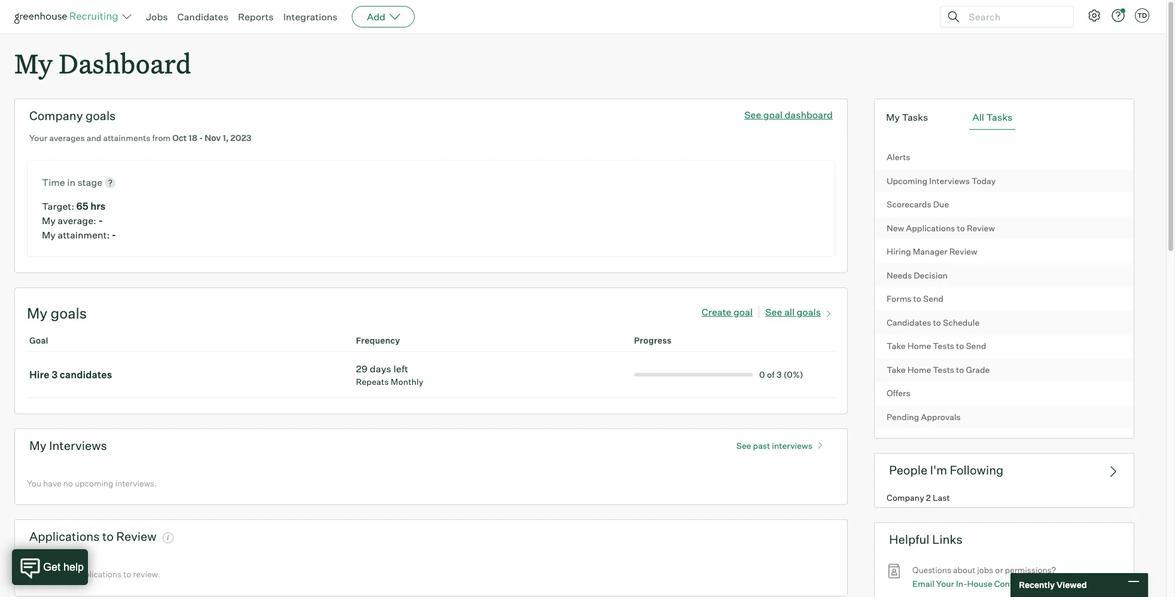 Task type: vqa. For each thing, say whether or not it's contained in the screenshot.
11th row group from the bottom of the page
no



Task type: locate. For each thing, give the bounding box(es) containing it.
questions
[[913, 566, 951, 576]]

1 tests from the top
[[933, 341, 954, 351]]

company up averages
[[29, 108, 83, 123]]

company
[[29, 108, 83, 123], [887, 493, 924, 503]]

your averages and attainments from oct 18 - nov 1, 2023
[[29, 133, 251, 143]]

0
[[759, 370, 765, 380]]

tasks right all
[[986, 111, 1013, 123]]

new
[[887, 223, 904, 233]]

home inside 'link'
[[908, 365, 931, 375]]

0 horizontal spatial -
[[98, 215, 103, 227]]

review down scorecards due link
[[967, 223, 995, 233]]

1 vertical spatial company
[[887, 493, 924, 503]]

have down 'my interviews'
[[43, 479, 61, 489]]

no for applications
[[63, 570, 73, 580]]

1 vertical spatial goal
[[734, 306, 753, 318]]

see left the past
[[736, 441, 751, 451]]

permissions?
[[1005, 566, 1056, 576]]

0 vertical spatial interviews
[[929, 176, 970, 186]]

pending approvals link
[[875, 406, 1134, 429]]

recently
[[1019, 581, 1055, 591]]

1 home from the top
[[908, 341, 931, 351]]

see all goals
[[765, 306, 821, 318]]

home down candidates to schedule
[[908, 341, 931, 351]]

take inside 'link'
[[887, 365, 906, 375]]

to down schedule
[[956, 341, 964, 351]]

1 vertical spatial interviews
[[49, 438, 107, 453]]

hiring manager review link
[[875, 240, 1134, 264]]

scorecards
[[887, 199, 931, 210]]

1 horizontal spatial goal
[[763, 109, 783, 121]]

29 days left repeats monthly
[[356, 363, 424, 387]]

0 vertical spatial send
[[923, 294, 944, 304]]

company inside company 2 last link
[[887, 493, 924, 503]]

- right attainment:
[[112, 229, 116, 241]]

target:
[[42, 200, 74, 212]]

upcoming
[[887, 176, 928, 186]]

tasks
[[902, 111, 928, 123], [986, 111, 1013, 123]]

company for company 2 last
[[887, 493, 924, 503]]

0 vertical spatial no
[[63, 479, 73, 489]]

0 vertical spatial see
[[744, 109, 761, 121]]

dashboard
[[785, 109, 833, 121]]

0 vertical spatial company
[[29, 108, 83, 123]]

review down new applications to review
[[949, 247, 978, 257]]

review up 'review.'
[[116, 530, 156, 545]]

1 vertical spatial -
[[98, 215, 103, 227]]

send up candidates to schedule
[[923, 294, 944, 304]]

1 horizontal spatial tasks
[[986, 111, 1013, 123]]

no left upcoming
[[63, 479, 73, 489]]

1 no from the top
[[63, 479, 73, 489]]

- down hrs on the top of the page
[[98, 215, 103, 227]]

upcoming
[[75, 479, 113, 489]]

take down candidates to schedule
[[887, 341, 906, 351]]

tests down take home tests to send
[[933, 365, 954, 375]]

1 horizontal spatial company
[[887, 493, 924, 503]]

tasks inside button
[[902, 111, 928, 123]]

1 vertical spatial review
[[949, 247, 978, 257]]

to left grade
[[956, 365, 964, 375]]

0 horizontal spatial send
[[923, 294, 944, 304]]

0 horizontal spatial goal
[[734, 306, 753, 318]]

create goal link
[[702, 306, 765, 318]]

no left 'applications'
[[63, 570, 73, 580]]

2 home from the top
[[908, 365, 931, 375]]

forms to send link
[[875, 287, 1134, 311]]

2 no from the top
[[63, 570, 73, 580]]

grade
[[966, 365, 990, 375]]

1 vertical spatial home
[[908, 365, 931, 375]]

candidates for candidates
[[177, 11, 228, 23]]

goal left the dashboard
[[763, 109, 783, 121]]

applications up the you have no applications to review.
[[29, 530, 100, 545]]

tests up take home tests to grade
[[933, 341, 954, 351]]

1 horizontal spatial -
[[112, 229, 116, 241]]

0 vertical spatial have
[[43, 479, 61, 489]]

attainments
[[103, 133, 150, 143]]

home for take home tests to send
[[908, 341, 931, 351]]

candidates for candidates to schedule
[[887, 318, 931, 328]]

all tasks button
[[970, 105, 1016, 130]]

no for upcoming
[[63, 479, 73, 489]]

tasks up alerts
[[902, 111, 928, 123]]

0 horizontal spatial tasks
[[902, 111, 928, 123]]

0 vertical spatial applications
[[906, 223, 955, 233]]

candidates
[[177, 11, 228, 23], [887, 318, 931, 328]]

1 you from the top
[[27, 479, 41, 489]]

0 vertical spatial you
[[27, 479, 41, 489]]

1 vertical spatial have
[[43, 570, 61, 580]]

hiring manager review
[[887, 247, 978, 257]]

people i'm following link
[[874, 454, 1135, 487]]

1 vertical spatial send
[[966, 341, 986, 351]]

0 horizontal spatial your
[[29, 133, 47, 143]]

alerts
[[887, 152, 910, 162]]

0 horizontal spatial candidates
[[177, 11, 228, 23]]

1 horizontal spatial interviews
[[929, 176, 970, 186]]

manager
[[913, 247, 948, 257]]

interviews up you have no upcoming interviews.
[[49, 438, 107, 453]]

see left all
[[765, 306, 782, 318]]

tests inside 'link'
[[933, 365, 954, 375]]

your
[[29, 133, 47, 143], [936, 579, 954, 589]]

2 tasks from the left
[[986, 111, 1013, 123]]

greenhouse recruiting image
[[14, 10, 122, 24]]

target: 65 hrs my average: - my attainment: -
[[42, 200, 116, 241]]

last
[[933, 493, 950, 503]]

see goal dashboard link
[[744, 109, 833, 121]]

goal right create
[[734, 306, 753, 318]]

0 vertical spatial review
[[967, 223, 995, 233]]

see goal dashboard
[[744, 109, 833, 121]]

2 vertical spatial see
[[736, 441, 751, 451]]

oct
[[172, 133, 187, 143]]

1 take from the top
[[887, 341, 906, 351]]

send up grade
[[966, 341, 986, 351]]

take home tests to send link
[[875, 335, 1134, 358]]

your left the in-
[[936, 579, 954, 589]]

all
[[973, 111, 984, 123]]

applications up manager
[[906, 223, 955, 233]]

2 tests from the top
[[933, 365, 954, 375]]

review for applications to review
[[116, 530, 156, 545]]

review inside hiring manager review link
[[949, 247, 978, 257]]

0 horizontal spatial interviews
[[49, 438, 107, 453]]

candidates to schedule link
[[875, 311, 1134, 335]]

1 vertical spatial your
[[936, 579, 954, 589]]

2 horizontal spatial -
[[199, 133, 203, 143]]

company left 2
[[887, 493, 924, 503]]

recently viewed
[[1019, 581, 1087, 591]]

goals for my goals
[[51, 304, 87, 322]]

see left the dashboard
[[744, 109, 761, 121]]

applications
[[906, 223, 955, 233], [29, 530, 100, 545]]

take
[[887, 341, 906, 351], [887, 365, 906, 375]]

contacts
[[994, 579, 1030, 589]]

upcoming interviews today link
[[875, 169, 1134, 193]]

2 have from the top
[[43, 570, 61, 580]]

1 vertical spatial no
[[63, 570, 73, 580]]

alerts link
[[875, 146, 1134, 169]]

tab list
[[883, 105, 1126, 130]]

progress bar
[[634, 373, 753, 377]]

configure image
[[1087, 8, 1102, 23]]

2 take from the top
[[887, 365, 906, 375]]

time in
[[42, 176, 77, 188]]

home
[[908, 341, 931, 351], [908, 365, 931, 375]]

interviews up due at the top of the page
[[929, 176, 970, 186]]

goals
[[86, 108, 116, 123], [51, 304, 87, 322], [797, 306, 821, 318]]

in-
[[956, 579, 967, 589]]

goal for create
[[734, 306, 753, 318]]

tests for grade
[[933, 365, 954, 375]]

1 horizontal spatial candidates
[[887, 318, 931, 328]]

see all goals link
[[765, 304, 835, 318]]

1 vertical spatial applications
[[29, 530, 100, 545]]

take for take home tests to grade
[[887, 365, 906, 375]]

3 right of
[[777, 370, 782, 380]]

i'm
[[930, 463, 947, 478]]

interviews.
[[115, 479, 157, 489]]

0 of 3 (0%)
[[759, 370, 803, 380]]

my
[[14, 45, 53, 81], [886, 111, 900, 123], [42, 215, 56, 227], [42, 229, 56, 241], [27, 304, 47, 322], [29, 438, 46, 453]]

candidates right 'jobs'
[[177, 11, 228, 23]]

stage
[[77, 176, 102, 188]]

goal
[[763, 109, 783, 121], [734, 306, 753, 318]]

due
[[933, 199, 949, 210]]

candidates down forms to send
[[887, 318, 931, 328]]

house
[[967, 579, 993, 589]]

1 vertical spatial take
[[887, 365, 906, 375]]

create goal
[[702, 306, 753, 318]]

tasks inside 'button'
[[986, 111, 1013, 123]]

1 tasks from the left
[[902, 111, 928, 123]]

to up take home tests to send
[[933, 318, 941, 328]]

2 you from the top
[[27, 570, 41, 580]]

- right '18'
[[199, 133, 203, 143]]

average:
[[58, 215, 96, 227]]

1 vertical spatial tests
[[933, 365, 954, 375]]

0 vertical spatial take
[[887, 341, 906, 351]]

have for applications
[[43, 570, 61, 580]]

have for upcoming
[[43, 479, 61, 489]]

my for dashboard
[[14, 45, 53, 81]]

0 vertical spatial home
[[908, 341, 931, 351]]

0 vertical spatial -
[[199, 133, 203, 143]]

1 horizontal spatial your
[[936, 579, 954, 589]]

home down take home tests to send
[[908, 365, 931, 375]]

tasks for my tasks
[[902, 111, 928, 123]]

3 right the hire
[[52, 369, 58, 381]]

candidates link
[[177, 11, 228, 23]]

1 have from the top
[[43, 479, 61, 489]]

people
[[889, 463, 928, 478]]

your left averages
[[29, 133, 47, 143]]

1 vertical spatial you
[[27, 570, 41, 580]]

2 vertical spatial review
[[116, 530, 156, 545]]

0 vertical spatial tests
[[933, 341, 954, 351]]

applications
[[75, 570, 122, 580]]

1 horizontal spatial 3
[[777, 370, 782, 380]]

review inside new applications to review link
[[967, 223, 995, 233]]

today
[[972, 176, 996, 186]]

0 vertical spatial your
[[29, 133, 47, 143]]

0 horizontal spatial company
[[29, 108, 83, 123]]

0 vertical spatial candidates
[[177, 11, 228, 23]]

my inside button
[[886, 111, 900, 123]]

hire 3 candidates
[[29, 369, 112, 381]]

have left 'applications'
[[43, 570, 61, 580]]

1 vertical spatial see
[[765, 306, 782, 318]]

repeats
[[356, 377, 389, 387]]

have
[[43, 479, 61, 489], [43, 570, 61, 580]]

following
[[950, 463, 1004, 478]]

1 vertical spatial candidates
[[887, 318, 931, 328]]

take up offers
[[887, 365, 906, 375]]

company 2 last link
[[875, 487, 1134, 508]]

send
[[923, 294, 944, 304], [966, 341, 986, 351]]

0 vertical spatial goal
[[763, 109, 783, 121]]



Task type: describe. For each thing, give the bounding box(es) containing it.
to up hiring manager review
[[957, 223, 965, 233]]

left
[[394, 363, 408, 375]]

candidates to schedule
[[887, 318, 980, 328]]

see for my interviews
[[736, 441, 751, 451]]

email
[[913, 579, 935, 589]]

take home tests to grade
[[887, 365, 990, 375]]

company goals
[[29, 108, 116, 123]]

my dashboard
[[14, 45, 191, 81]]

all
[[784, 306, 795, 318]]

schedule
[[943, 318, 980, 328]]

monthly
[[391, 377, 424, 387]]

goals for company goals
[[86, 108, 116, 123]]

from
[[152, 133, 171, 143]]

email your in-house contacts link
[[913, 578, 1030, 591]]

hire
[[29, 369, 50, 381]]

company for company goals
[[29, 108, 83, 123]]

needs decision link
[[875, 264, 1134, 287]]

time
[[42, 176, 65, 188]]

2023
[[230, 133, 251, 143]]

take home tests to send
[[887, 341, 986, 351]]

2 vertical spatial -
[[112, 229, 116, 241]]

Search text field
[[966, 8, 1063, 25]]

pending approvals
[[887, 412, 961, 422]]

forms
[[887, 294, 912, 304]]

td button
[[1135, 8, 1150, 23]]

offers
[[887, 388, 911, 399]]

to up 'applications'
[[102, 530, 114, 545]]

candidates
[[60, 369, 112, 381]]

my interviews
[[29, 438, 107, 453]]

attainment:
[[58, 229, 110, 241]]

of
[[767, 370, 775, 380]]

people i'm following
[[889, 463, 1004, 478]]

averages
[[49, 133, 85, 143]]

you for you have no upcoming interviews.
[[27, 479, 41, 489]]

my tasks
[[886, 111, 928, 123]]

hiring
[[887, 247, 911, 257]]

home for take home tests to grade
[[908, 365, 931, 375]]

goal
[[29, 336, 48, 346]]

take for take home tests to send
[[887, 341, 906, 351]]

needs decision
[[887, 270, 948, 280]]

offers link
[[875, 382, 1134, 406]]

1 horizontal spatial send
[[966, 341, 986, 351]]

jobs
[[146, 11, 168, 23]]

18
[[188, 133, 197, 143]]

you have no upcoming interviews.
[[27, 479, 157, 489]]

review.
[[133, 570, 160, 580]]

dashboard
[[59, 45, 191, 81]]

my for goals
[[27, 304, 47, 322]]

nov
[[205, 133, 221, 143]]

1 horizontal spatial applications
[[906, 223, 955, 233]]

questions about jobs or permissions? email your in-house contacts
[[913, 566, 1056, 589]]

my for tasks
[[886, 111, 900, 123]]

65
[[76, 200, 88, 212]]

see past interviews
[[736, 441, 813, 451]]

integrations link
[[283, 11, 338, 23]]

viewed
[[1057, 581, 1087, 591]]

you for you have no applications to review.
[[27, 570, 41, 580]]

about
[[953, 566, 975, 576]]

needs
[[887, 270, 912, 280]]

see for company goals
[[744, 109, 761, 121]]

0 horizontal spatial 3
[[52, 369, 58, 381]]

hrs
[[90, 200, 106, 212]]

scorecards due link
[[875, 193, 1134, 216]]

or
[[995, 566, 1003, 576]]

my for interviews
[[29, 438, 46, 453]]

applications to review
[[29, 530, 156, 545]]

2
[[926, 493, 931, 503]]

my tasks button
[[883, 105, 931, 130]]

days
[[370, 363, 391, 375]]

tab list containing my tasks
[[883, 105, 1126, 130]]

my goals
[[27, 304, 87, 322]]

goal for see
[[763, 109, 783, 121]]

interviews for my
[[49, 438, 107, 453]]

past
[[753, 441, 770, 451]]

add button
[[352, 6, 415, 28]]

to right forms
[[913, 294, 921, 304]]

frequency
[[356, 336, 400, 346]]

approvals
[[921, 412, 961, 422]]

0 horizontal spatial applications
[[29, 530, 100, 545]]

and
[[87, 133, 101, 143]]

to left 'review.'
[[123, 570, 131, 580]]

tests for send
[[933, 341, 954, 351]]

tasks for all tasks
[[986, 111, 1013, 123]]

decision
[[914, 270, 948, 280]]

to inside 'link'
[[956, 365, 964, 375]]

new applications to review link
[[875, 216, 1134, 240]]

see past interviews link
[[730, 435, 833, 451]]

forms to send
[[887, 294, 944, 304]]

jobs
[[977, 566, 994, 576]]

scorecards due
[[887, 199, 949, 210]]

29
[[356, 363, 368, 375]]

interviews for upcoming
[[929, 176, 970, 186]]

your inside questions about jobs or permissions? email your in-house contacts
[[936, 579, 954, 589]]

links
[[932, 533, 963, 548]]

review for hiring manager review
[[949, 247, 978, 257]]

reports
[[238, 11, 274, 23]]

company 2 last
[[887, 493, 950, 503]]



